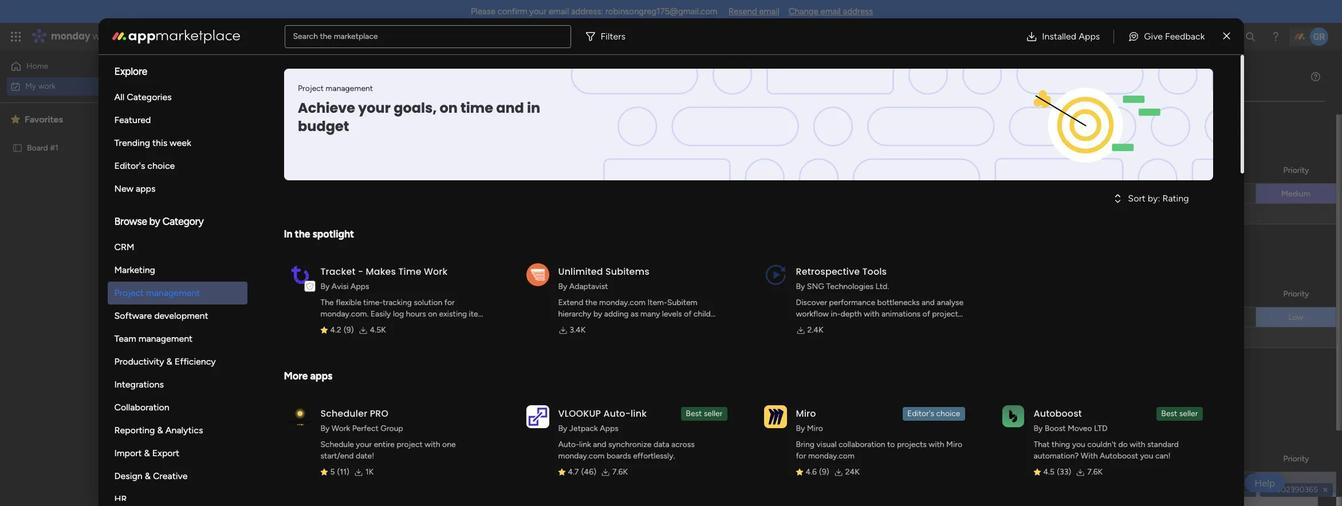 Task type: vqa. For each thing, say whether or not it's contained in the screenshot.
Get help icon
no



Task type: describe. For each thing, give the bounding box(es) containing it.
project for project management
[[114, 288, 144, 299]]

1
[[788, 316, 791, 323]]

23
[[1140, 189, 1148, 198]]

time-
[[364, 298, 383, 308]]

5
[[330, 468, 335, 477]]

work inside scheduler pro by work perfect group
[[332, 424, 350, 434]]

later /
[[193, 413, 230, 428]]

email for resend email
[[760, 6, 780, 17]]

and down depth
[[849, 321, 863, 331]]

for inside the flexible time-tracking solution for monday.com. easily log hours on existing items and subitems.
[[445, 298, 455, 308]]

goals,
[[394, 99, 437, 118]]

/ for next week /
[[248, 372, 254, 386]]

explore
[[114, 65, 147, 78]]

moveo
[[1068, 424, 1093, 434]]

to
[[888, 440, 896, 450]]

this
[[152, 138, 167, 148]]

by miro
[[796, 424, 824, 434]]

on inside project management achieve your goals, on time and in budget
[[440, 99, 458, 118]]

apps for new apps
[[136, 183, 156, 194]]

2 add from the top
[[194, 333, 209, 343]]

robinsongreg175@gmail.com
[[606, 6, 718, 17]]

marketing
[[114, 265, 155, 276]]

& for efficiency
[[167, 357, 172, 367]]

all
[[114, 92, 125, 103]]

miro inside bring visual collaboration to projects with miro for monday.com
[[947, 440, 963, 450]]

search everything image
[[1246, 31, 1257, 42]]

pro
[[370, 408, 389, 421]]

reporting
[[114, 425, 155, 436]]

by jetpack apps
[[559, 424, 619, 434]]

work for my
[[38, 81, 56, 91]]

2 vertical spatial project
[[201, 478, 227, 488]]

time
[[399, 265, 422, 279]]

and inside the flexible time-tracking solution for monday.com. easily log hours on existing items and subitems.
[[321, 321, 334, 331]]

auto-link and synchronize data across monday.com boards effortlessly.
[[559, 440, 695, 461]]

budget
[[298, 117, 349, 136]]

time
[[461, 99, 493, 118]]

& for analytics
[[157, 425, 163, 436]]

depth
[[841, 310, 862, 319]]

the flexible time-tracking solution for monday.com. easily log hours on existing items and subitems.
[[321, 298, 489, 331]]

0 vertical spatial choice
[[147, 160, 175, 171]]

across
[[672, 440, 695, 450]]

0 vertical spatial miro
[[796, 408, 817, 421]]

302390365
[[1277, 485, 1319, 495]]

1 horizontal spatial group
[[965, 165, 987, 175]]

do inside that thing you couldn't do with standard automation? with autoboost you can!
[[1119, 440, 1128, 450]]

team
[[114, 334, 136, 344]]

board #1 link
[[811, 308, 917, 328]]

invite members image
[[1192, 31, 1204, 42]]

best seller for vlookup auto-link
[[686, 409, 723, 419]]

the for marketplace
[[320, 31, 332, 41]]

apps inside tracket - makes time work by avisi apps
[[351, 282, 369, 292]]

#1 inside list box
[[50, 143, 58, 152]]

home
[[26, 61, 48, 71]]

best for autoboost
[[1162, 409, 1178, 419]]

of inside discover performance bottlenecks and analyse workflow in-depth with animations of project history, charts and statistics.
[[923, 310, 931, 319]]

medium
[[1282, 189, 1311, 199]]

creative
[[153, 471, 188, 482]]

& for creative
[[145, 471, 151, 482]]

subitem
[[668, 298, 698, 308]]

need.
[[618, 321, 638, 331]]

in-
[[831, 310, 841, 319]]

development
[[154, 311, 208, 322]]

sort by: rating
[[1129, 193, 1190, 204]]

levels
[[662, 310, 682, 319]]

0 vertical spatial your
[[530, 6, 547, 17]]

workflow
[[796, 310, 829, 319]]

avisi
[[332, 282, 349, 292]]

your inside schedule your entire project with one start/end date!
[[356, 440, 372, 450]]

adding
[[605, 310, 629, 319]]

status
[[1205, 165, 1229, 175]]

that
[[1034, 440, 1050, 450]]

1 vertical spatial miro
[[808, 424, 824, 434]]

0 vertical spatial as
[[631, 310, 639, 319]]

0 horizontal spatial editor's
[[114, 160, 145, 171]]

monday.com inside extend the monday.com item-subitem hierarchy by adding as many levels of child subitems as you need.
[[600, 298, 646, 308]]

later
[[193, 413, 219, 428]]

1 horizontal spatial editor's choice
[[908, 409, 961, 419]]

tracket - makes time work by avisi apps
[[321, 265, 448, 292]]

monday.com inside the auto-link and synchronize data across monday.com boards effortlessly.
[[559, 452, 605, 461]]

sort by: rating button
[[1093, 190, 1214, 208]]

(33)
[[1058, 468, 1072, 477]]

low
[[1289, 313, 1304, 323]]

existing
[[439, 310, 467, 319]]

couldn't
[[1088, 440, 1117, 450]]

1 vertical spatial as
[[593, 321, 601, 331]]

app logo image for extend the monday.com item-subitem hierarchy by adding as many levels of child subitems as you need.
[[526, 264, 549, 286]]

effortlessly.
[[634, 452, 675, 461]]

my work button
[[7, 77, 123, 95]]

help image
[[1271, 31, 1282, 42]]

software
[[114, 311, 152, 322]]

by boost moveo ltd
[[1034, 424, 1108, 434]]

by up that
[[1034, 424, 1043, 434]]

id: 302390365 element
[[1261, 484, 1334, 498]]

4.5 (33)
[[1044, 468, 1072, 477]]

solution
[[414, 298, 443, 308]]

app logo image for discover performance bottlenecks and analyse workflow in-depth with animations of project history, charts and statistics.
[[764, 264, 787, 286]]

resend
[[729, 6, 758, 17]]

you inside extend the monday.com item-subitem hierarchy by adding as many levels of child subitems as you need.
[[603, 321, 616, 331]]

performance
[[830, 298, 876, 308]]

resend email
[[729, 6, 780, 17]]

in
[[527, 99, 540, 118]]

1 vertical spatial you
[[1073, 440, 1086, 450]]

project management achieve your goals, on time and in budget
[[298, 84, 540, 136]]

new for new item
[[186, 313, 203, 323]]

4.6
[[806, 468, 817, 477]]

filters button
[[580, 25, 635, 48]]

best seller for autoboost
[[1162, 409, 1199, 419]]

week for this
[[217, 289, 244, 304]]

1 image
[[1176, 24, 1186, 36]]

by inside scheduler pro by work perfect group
[[321, 424, 330, 434]]

boards
[[607, 452, 632, 461]]

and inside the auto-link and synchronize data across monday.com boards effortlessly.
[[593, 440, 607, 450]]

0 horizontal spatial work
[[203, 66, 249, 92]]

1 vertical spatial #1
[[836, 314, 844, 323]]

board #1 inside list box
[[27, 143, 58, 152]]

7.6k for vlookup auto-link
[[613, 468, 628, 477]]

plans
[[216, 32, 235, 41]]

of inside extend the monday.com item-subitem hierarchy by adding as many levels of child subitems as you need.
[[684, 310, 692, 319]]

by inside extend the monday.com item-subitem hierarchy by adding as many levels of child subitems as you need.
[[594, 310, 603, 319]]

0 vertical spatial link
[[631, 408, 647, 421]]

log
[[393, 310, 404, 319]]

next
[[193, 372, 216, 386]]

(9) for 4.2 (9)
[[344, 326, 354, 335]]

entire
[[374, 440, 395, 450]]

tracket
[[321, 265, 356, 279]]

help
[[1255, 478, 1276, 489]]

0 vertical spatial week
[[170, 138, 191, 148]]

trending
[[114, 138, 150, 148]]

2 vertical spatial /
[[222, 413, 227, 428]]

rating
[[1163, 193, 1190, 204]]

please
[[471, 6, 496, 17]]

analytics
[[165, 425, 203, 436]]

seller for vlookup auto-link
[[704, 409, 723, 419]]

give feedback
[[1145, 31, 1206, 42]]

featured
[[114, 115, 151, 126]]

productivity & efficiency
[[114, 357, 216, 367]]

(46)
[[582, 468, 597, 477]]

4.2 (9)
[[330, 326, 354, 335]]

select product image
[[10, 31, 22, 42]]

0 horizontal spatial autoboost
[[1034, 408, 1083, 421]]

(9) for 4.6 (9)
[[820, 468, 830, 477]]

by inside the unlimited subitems by adaptavist
[[559, 282, 568, 292]]

1 add from the top
[[194, 209, 209, 219]]

the for monday.com
[[586, 298, 598, 308]]

management for project management achieve your goals, on time and in budget
[[326, 84, 373, 93]]

spotlight
[[313, 228, 354, 241]]

-
[[358, 265, 364, 279]]

with inside discover performance bottlenecks and analyse workflow in-depth with animations of project history, charts and statistics.
[[864, 310, 880, 319]]

customize
[[433, 119, 471, 128]]

app logo image for schedule your entire project with one start/end date!
[[289, 406, 312, 429]]

address
[[844, 6, 874, 17]]

best for vlookup auto-link
[[686, 409, 702, 419]]

work inside tracket - makes time work by avisi apps
[[424, 265, 448, 279]]

id:
[[1266, 485, 1275, 495]]

marketplace
[[334, 31, 378, 41]]



Task type: locate. For each thing, give the bounding box(es) containing it.
dapulse x slim image
[[1224, 30, 1231, 43]]

do
[[958, 314, 967, 323], [1119, 440, 1128, 450]]

app logo image left tracket
[[289, 264, 312, 286]]

1 horizontal spatial project
[[298, 84, 324, 93]]

item down this
[[205, 313, 221, 323]]

standard
[[1148, 440, 1180, 450]]

1 vertical spatial autoboost
[[1101, 452, 1139, 461]]

0 horizontal spatial my
[[25, 81, 36, 91]]

email for change email address
[[821, 6, 841, 17]]

group inside scheduler pro by work perfect group
[[381, 424, 403, 434]]

2 vertical spatial apps
[[600, 424, 619, 434]]

apps right installed at top
[[1079, 31, 1101, 42]]

monday
[[51, 30, 90, 43]]

by inside tracket - makes time work by avisi apps
[[321, 282, 330, 292]]

you left can!
[[1141, 452, 1154, 461]]

0 horizontal spatial by
[[149, 216, 160, 228]]

app logo image down more
[[289, 406, 312, 429]]

extend
[[559, 298, 584, 308]]

1 vertical spatial editor's choice
[[908, 409, 961, 419]]

1 7.6k from the left
[[613, 468, 628, 477]]

0 vertical spatial apps
[[136, 183, 156, 194]]

2 email from the left
[[760, 6, 780, 17]]

adaptavist
[[570, 282, 608, 292]]

app logo image left unlimited
[[526, 264, 549, 286]]

visual
[[817, 440, 837, 450]]

sort
[[1129, 193, 1146, 204]]

productivity
[[114, 357, 164, 367]]

category
[[162, 216, 204, 228]]

0 horizontal spatial apps
[[351, 282, 369, 292]]

miro up bring
[[808, 424, 824, 434]]

Filter dashboard by text search field
[[218, 115, 325, 133]]

0 horizontal spatial you
[[603, 321, 616, 331]]

project inside schedule your entire project with one start/end date!
[[397, 440, 423, 450]]

2 best seller from the left
[[1162, 409, 1199, 419]]

0 vertical spatial do
[[958, 314, 967, 323]]

app logo image for bring visual collaboration to projects with miro for monday.com
[[764, 406, 787, 429]]

1 vertical spatial work
[[38, 81, 56, 91]]

2 vertical spatial you
[[1141, 452, 1154, 461]]

crm
[[114, 242, 134, 253]]

retrospective
[[796, 265, 860, 279]]

0 vertical spatial + add item
[[187, 209, 228, 219]]

installed apps button
[[1018, 25, 1110, 48]]

7.6k for autoboost
[[1088, 468, 1103, 477]]

public board image
[[12, 142, 23, 153]]

home button
[[7, 57, 123, 76]]

by up schedule
[[321, 424, 330, 434]]

and left in
[[496, 99, 524, 118]]

auto- down 'jetpack'
[[559, 440, 579, 450]]

management for project management
[[146, 288, 200, 299]]

board inside list box
[[27, 143, 48, 152]]

the for spotlight
[[295, 228, 310, 241]]

project up software
[[114, 288, 144, 299]]

analyse
[[937, 298, 964, 308]]

of right the animations
[[923, 310, 931, 319]]

for up existing
[[445, 298, 455, 308]]

app logo image
[[289, 264, 312, 286], [526, 264, 549, 286], [764, 264, 787, 286], [289, 406, 312, 429], [526, 406, 549, 429], [764, 406, 787, 429], [1002, 406, 1025, 429]]

design
[[114, 471, 143, 482]]

as right 3.4k
[[593, 321, 601, 331]]

v2 star 2 image
[[11, 113, 20, 126]]

priority up 302390365
[[1284, 454, 1310, 464]]

0 vertical spatial (9)
[[344, 326, 354, 335]]

& left export
[[144, 448, 150, 459]]

monday.com up adding
[[600, 298, 646, 308]]

with inside bring visual collaboration to projects with miro for monday.com
[[929, 440, 945, 450]]

1 vertical spatial item
[[205, 313, 221, 323]]

monday.com up 4.7 (46)
[[559, 452, 605, 461]]

0 horizontal spatial group
[[381, 424, 403, 434]]

1 vertical spatial (9)
[[820, 468, 830, 477]]

new item
[[186, 313, 221, 323]]

1 horizontal spatial items
[[469, 310, 489, 319]]

see plans
[[200, 32, 235, 41]]

of down subitem
[[684, 310, 692, 319]]

apps for more apps
[[310, 370, 333, 383]]

integrations
[[114, 379, 164, 390]]

project management
[[114, 288, 200, 299]]

date
[[1128, 165, 1145, 175], [1128, 454, 1145, 464]]

by up 'extend'
[[559, 282, 568, 292]]

1 button
[[766, 307, 804, 328]]

#1 down favorites button
[[50, 143, 58, 152]]

browse by category
[[114, 216, 204, 228]]

best up standard
[[1162, 409, 1178, 419]]

date up nov 23
[[1128, 165, 1145, 175]]

1 horizontal spatial editor's
[[908, 409, 935, 419]]

see
[[200, 32, 214, 41]]

&
[[167, 357, 172, 367], [157, 425, 163, 436], [144, 448, 150, 459], [145, 471, 151, 482]]

1 vertical spatial your
[[358, 99, 391, 118]]

id: 302390365
[[1266, 485, 1319, 495]]

& up export
[[157, 425, 163, 436]]

apps inside button
[[1079, 31, 1101, 42]]

1 horizontal spatial as
[[631, 310, 639, 319]]

project inside discover performance bottlenecks and analyse workflow in-depth with animations of project history, charts and statistics.
[[933, 310, 959, 319]]

email right change
[[821, 6, 841, 17]]

1 horizontal spatial apps
[[600, 424, 619, 434]]

miro up the by miro on the bottom right of the page
[[796, 408, 817, 421]]

apps image
[[1217, 31, 1229, 42]]

software development
[[114, 311, 208, 322]]

management inside project management achieve your goals, on time and in budget
[[326, 84, 373, 93]]

None search field
[[218, 115, 325, 133]]

all categories
[[114, 92, 172, 103]]

4.7 (46)
[[568, 468, 597, 477]]

0 horizontal spatial items
[[390, 119, 410, 128]]

0 horizontal spatial project
[[114, 288, 144, 299]]

nov
[[1124, 189, 1138, 198]]

my for my work
[[172, 66, 198, 92]]

management up development in the bottom of the page
[[146, 288, 200, 299]]

done
[[370, 119, 388, 128]]

nov 23
[[1124, 189, 1148, 198]]

child
[[694, 310, 711, 319]]

editor's
[[114, 160, 145, 171], [908, 409, 935, 419]]

best seller up standard
[[1162, 409, 1199, 419]]

1 horizontal spatial 7.6k
[[1088, 468, 1103, 477]]

0 vertical spatial editor's choice
[[114, 160, 175, 171]]

by left 'jetpack'
[[559, 424, 568, 434]]

0 horizontal spatial best seller
[[686, 409, 723, 419]]

apps right more
[[310, 370, 333, 383]]

& left efficiency
[[167, 357, 172, 367]]

your right confirm
[[530, 6, 547, 17]]

do down analyse
[[958, 314, 967, 323]]

items right existing
[[469, 310, 489, 319]]

my inside button
[[25, 81, 36, 91]]

on inside the flexible time-tracking solution for monday.com. easily log hours on existing items and subitems.
[[428, 310, 437, 319]]

1 vertical spatial /
[[248, 372, 254, 386]]

1 vertical spatial project
[[397, 440, 423, 450]]

my work
[[25, 81, 56, 91]]

1 horizontal spatial do
[[1119, 440, 1128, 450]]

/ for this week /
[[246, 289, 252, 304]]

board #1 up '2.4k'
[[813, 314, 844, 323]]

by right the browse
[[149, 216, 160, 228]]

with
[[1082, 452, 1099, 461]]

as up 'need.'
[[631, 310, 639, 319]]

& right design
[[145, 471, 151, 482]]

2 horizontal spatial email
[[821, 6, 841, 17]]

auto-
[[604, 408, 631, 421], [559, 440, 579, 450]]

inbox image
[[1167, 31, 1178, 42]]

0 vertical spatial for
[[445, 298, 455, 308]]

0 vertical spatial #1
[[50, 143, 58, 152]]

by inside retrospective tools by sng technologies ltd.
[[796, 282, 806, 292]]

the down adaptavist
[[586, 298, 598, 308]]

0 vertical spatial you
[[603, 321, 616, 331]]

0 vertical spatial auto-
[[604, 408, 631, 421]]

project
[[298, 84, 324, 93], [114, 288, 144, 299]]

date left can!
[[1128, 454, 1145, 464]]

#1 down performance
[[836, 314, 844, 323]]

1 vertical spatial apps
[[310, 370, 333, 383]]

search the marketplace
[[293, 31, 378, 41]]

1 vertical spatial board #1
[[813, 314, 844, 323]]

board #1 right public board image
[[27, 143, 58, 152]]

address:
[[571, 6, 604, 17]]

2 horizontal spatial you
[[1141, 452, 1154, 461]]

my work
[[172, 66, 249, 92]]

2 + add item from the top
[[187, 333, 228, 343]]

1 + from the top
[[187, 209, 192, 219]]

1 vertical spatial apps
[[351, 282, 369, 292]]

0 horizontal spatial email
[[549, 6, 569, 17]]

1 horizontal spatial auto-
[[604, 408, 631, 421]]

management up explore at the top left
[[116, 30, 178, 43]]

discover
[[796, 298, 828, 308]]

1 vertical spatial project
[[114, 288, 144, 299]]

banner logo image
[[991, 69, 1200, 181]]

link down 'jetpack'
[[579, 440, 591, 450]]

0 vertical spatial priority
[[1284, 165, 1310, 175]]

board #1 list box
[[0, 135, 146, 227]]

2 of from the left
[[923, 310, 931, 319]]

0 vertical spatial item
[[211, 209, 228, 219]]

week for next
[[219, 372, 246, 386]]

give
[[1145, 31, 1164, 42]]

0 vertical spatial board #1
[[27, 143, 58, 152]]

projects
[[898, 440, 927, 450]]

0 horizontal spatial (9)
[[344, 326, 354, 335]]

you
[[603, 321, 616, 331], [1073, 440, 1086, 450], [1141, 452, 1154, 461]]

editor's down trending
[[114, 160, 145, 171]]

with inside schedule your entire project with one start/end date!
[[425, 440, 441, 450]]

in
[[284, 228, 293, 241]]

5 (11)
[[330, 468, 350, 477]]

by left adding
[[594, 310, 603, 319]]

1 horizontal spatial board #1
[[813, 314, 844, 323]]

work inside button
[[38, 81, 56, 91]]

4.5
[[1044, 468, 1055, 477]]

by left avisi
[[321, 282, 330, 292]]

please confirm your email address: robinsongreg175@gmail.com
[[471, 6, 718, 17]]

1 vertical spatial people
[[1050, 454, 1074, 464]]

items right done
[[390, 119, 410, 128]]

seller for autoboost
[[1180, 409, 1199, 419]]

autoboost up boost at the bottom right of page
[[1034, 408, 1083, 421]]

management up productivity & efficiency
[[139, 334, 193, 344]]

0 vertical spatial editor's
[[114, 160, 145, 171]]

old project
[[186, 478, 227, 488]]

by
[[321, 282, 330, 292], [559, 282, 568, 292], [796, 282, 806, 292], [321, 424, 330, 434], [559, 424, 568, 434], [796, 424, 806, 434], [1034, 424, 1043, 434]]

1 horizontal spatial by
[[594, 310, 603, 319]]

0 vertical spatial /
[[246, 289, 252, 304]]

1 email from the left
[[549, 6, 569, 17]]

1 vertical spatial for
[[796, 452, 807, 461]]

2 + from the top
[[187, 333, 192, 343]]

2 vertical spatial item
[[211, 333, 228, 343]]

do right couldn't
[[1119, 440, 1128, 450]]

to-
[[947, 314, 958, 323]]

monday.com inside bring visual collaboration to projects with miro for monday.com
[[809, 452, 855, 461]]

one
[[443, 440, 456, 450]]

2 vertical spatial miro
[[947, 440, 963, 450]]

and down the by jetpack apps
[[593, 440, 607, 450]]

with inside that thing you couldn't do with standard automation? with autoboost you can!
[[1130, 440, 1146, 450]]

people
[[1050, 165, 1074, 175], [1050, 454, 1074, 464]]

0 vertical spatial people
[[1050, 165, 1074, 175]]

your up done
[[358, 99, 391, 118]]

date!
[[356, 452, 375, 461]]

3 priority from the top
[[1284, 454, 1310, 464]]

0 vertical spatial work
[[93, 30, 113, 43]]

hierarchy
[[559, 310, 592, 319]]

hide done items
[[351, 119, 410, 128]]

as
[[631, 310, 639, 319], [593, 321, 601, 331]]

you down adding
[[603, 321, 616, 331]]

autoboost down couldn't
[[1101, 452, 1139, 461]]

app logo image for that thing you couldn't do with standard automation? with autoboost you can!
[[1002, 406, 1025, 429]]

1 horizontal spatial my
[[172, 66, 198, 92]]

3 email from the left
[[821, 6, 841, 17]]

0 vertical spatial project
[[933, 310, 959, 319]]

and left analyse
[[922, 298, 935, 308]]

the
[[321, 298, 334, 308]]

that thing you couldn't do with standard automation? with autoboost you can!
[[1034, 440, 1180, 461]]

miro right projects
[[947, 440, 963, 450]]

1 vertical spatial + add item
[[187, 333, 228, 343]]

1 + add item from the top
[[187, 209, 228, 219]]

email right 'resend' in the right top of the page
[[760, 6, 780, 17]]

the right in on the left of page
[[295, 228, 310, 241]]

2 priority from the top
[[1284, 289, 1310, 299]]

next week /
[[193, 372, 256, 386]]

my for my work
[[25, 81, 36, 91]]

2 seller from the left
[[1180, 409, 1199, 419]]

on down solution
[[428, 310, 437, 319]]

1 horizontal spatial #1
[[836, 314, 844, 323]]

1 horizontal spatial project
[[397, 440, 423, 450]]

project down analyse
[[933, 310, 959, 319]]

best seller up across
[[686, 409, 723, 419]]

priority up medium
[[1284, 165, 1310, 175]]

by up bring
[[796, 424, 806, 434]]

tools
[[863, 265, 887, 279]]

app logo image for auto-link and synchronize data across monday.com boards effortlessly.
[[526, 406, 549, 429]]

boost
[[1045, 424, 1066, 434]]

+
[[187, 209, 192, 219], [187, 333, 192, 343]]

management for team management
[[139, 334, 193, 344]]

4.5k
[[370, 326, 386, 335]]

1 horizontal spatial best
[[1162, 409, 1178, 419]]

search image
[[312, 119, 321, 128]]

1 date from the top
[[1128, 165, 1145, 175]]

2 people from the top
[[1050, 454, 1074, 464]]

unlimited subitems by adaptavist
[[559, 265, 650, 292]]

1 vertical spatial choice
[[937, 409, 961, 419]]

1 priority from the top
[[1284, 165, 1310, 175]]

items inside the flexible time-tracking solution for monday.com. easily log hours on existing items and subitems.
[[469, 310, 489, 319]]

autoboost inside that thing you couldn't do with standard automation? with autoboost you can!
[[1101, 452, 1139, 461]]

new up the browse
[[114, 183, 134, 194]]

0 horizontal spatial on
[[428, 310, 437, 319]]

1 horizontal spatial best seller
[[1162, 409, 1199, 419]]

for inside bring visual collaboration to projects with miro for monday.com
[[796, 452, 807, 461]]

new for new apps
[[114, 183, 134, 194]]

project inside project management achieve your goals, on time and in budget
[[298, 84, 324, 93]]

1 horizontal spatial (9)
[[820, 468, 830, 477]]

& for export
[[144, 448, 150, 459]]

2 vertical spatial week
[[219, 372, 246, 386]]

1 of from the left
[[684, 310, 692, 319]]

(9) right 4.2 at bottom
[[344, 326, 354, 335]]

1 vertical spatial work
[[424, 265, 448, 279]]

1 vertical spatial do
[[1119, 440, 1128, 450]]

1 horizontal spatial choice
[[937, 409, 961, 419]]

0 horizontal spatial link
[[579, 440, 591, 450]]

favorites
[[25, 114, 63, 125]]

by left sng
[[796, 282, 806, 292]]

give feedback link
[[1120, 25, 1215, 48]]

and inside project management achieve your goals, on time and in budget
[[496, 99, 524, 118]]

and down monday.com.
[[321, 321, 334, 331]]

3.4k
[[570, 326, 586, 335]]

greg robinson image
[[1311, 28, 1329, 46]]

management up achieve
[[326, 84, 373, 93]]

2 7.6k from the left
[[1088, 468, 1103, 477]]

+ add item
[[187, 209, 228, 219], [187, 333, 228, 343]]

project right old
[[201, 478, 227, 488]]

autoboost
[[1034, 408, 1083, 421], [1101, 452, 1139, 461]]

more apps
[[284, 370, 333, 383]]

work right time
[[424, 265, 448, 279]]

scheduler
[[321, 408, 368, 421]]

1 vertical spatial date
[[1128, 454, 1145, 464]]

0 horizontal spatial auto-
[[559, 440, 579, 450]]

/ left more
[[248, 372, 254, 386]]

/ right this
[[246, 289, 252, 304]]

best up across
[[686, 409, 702, 419]]

0 horizontal spatial board #1
[[27, 143, 58, 152]]

animations
[[882, 310, 921, 319]]

with right projects
[[929, 440, 945, 450]]

on up customize
[[440, 99, 458, 118]]

2 best from the left
[[1162, 409, 1178, 419]]

priority up the low
[[1284, 289, 1310, 299]]

apps down -
[[351, 282, 369, 292]]

change email address
[[789, 6, 874, 17]]

for down bring
[[796, 452, 807, 461]]

0 horizontal spatial choice
[[147, 160, 175, 171]]

0 horizontal spatial project
[[201, 478, 227, 488]]

confirm
[[498, 6, 528, 17]]

notifications image
[[1142, 31, 1153, 42]]

auto- inside the auto-link and synchronize data across monday.com boards effortlessly.
[[559, 440, 579, 450]]

0 horizontal spatial new
[[114, 183, 134, 194]]

1 people from the top
[[1050, 165, 1074, 175]]

best
[[686, 409, 702, 419], [1162, 409, 1178, 419]]

project right entire at the left bottom of page
[[397, 440, 423, 450]]

1 vertical spatial link
[[579, 440, 591, 450]]

work right the monday
[[93, 30, 113, 43]]

apps up browse by category
[[136, 183, 156, 194]]

apps marketplace image
[[112, 30, 240, 43]]

collaboration
[[839, 440, 886, 450]]

2 horizontal spatial the
[[586, 298, 598, 308]]

with up statistics. on the right bottom of page
[[864, 310, 880, 319]]

your inside project management achieve your goals, on time and in budget
[[358, 99, 391, 118]]

work down scheduler
[[332, 424, 350, 434]]

app logo image left boost at the bottom right of page
[[1002, 406, 1025, 429]]

/ right later
[[222, 413, 227, 428]]

feedback
[[1166, 31, 1206, 42]]

0 horizontal spatial #1
[[50, 143, 58, 152]]

2 horizontal spatial project
[[933, 310, 959, 319]]

0 vertical spatial project
[[298, 84, 324, 93]]

email left address: in the top of the page
[[549, 6, 569, 17]]

my right categories
[[172, 66, 198, 92]]

this
[[193, 289, 214, 304]]

link inside the auto-link and synchronize data across monday.com boards effortlessly.
[[579, 440, 591, 450]]

editor's choice down trending this week at the top left of the page
[[114, 160, 175, 171]]

link
[[631, 408, 647, 421], [579, 440, 591, 450]]

1 horizontal spatial of
[[923, 310, 931, 319]]

my down home
[[25, 81, 36, 91]]

monday.com
[[600, 298, 646, 308], [559, 452, 605, 461], [809, 452, 855, 461]]

1 vertical spatial +
[[187, 333, 192, 343]]

makes
[[366, 265, 396, 279]]

1 best from the left
[[686, 409, 702, 419]]

0 horizontal spatial 7.6k
[[613, 468, 628, 477]]

2 date from the top
[[1128, 454, 1145, 464]]

with left one
[[425, 440, 441, 450]]

app logo image left the by miro on the bottom right of the page
[[764, 406, 787, 429]]

0 horizontal spatial do
[[958, 314, 967, 323]]

work for monday
[[93, 30, 113, 43]]

0 vertical spatial date
[[1128, 165, 1145, 175]]

work down home
[[38, 81, 56, 91]]

0 vertical spatial apps
[[1079, 31, 1101, 42]]

remove image
[[1322, 486, 1331, 495]]

start/end
[[321, 452, 354, 461]]

project up achieve
[[298, 84, 324, 93]]

1 vertical spatial new
[[186, 313, 203, 323]]

0 horizontal spatial as
[[593, 321, 601, 331]]

link up synchronize
[[631, 408, 647, 421]]

item down new item
[[211, 333, 228, 343]]

1 best seller from the left
[[686, 409, 723, 419]]

1 vertical spatial on
[[428, 310, 437, 319]]

2.4k
[[808, 326, 824, 335]]

1 seller from the left
[[704, 409, 723, 419]]

flexible
[[336, 298, 362, 308]]

the inside extend the monday.com item-subitem hierarchy by adding as many levels of child subitems as you need.
[[586, 298, 598, 308]]

project for project management achieve your goals, on time and in budget
[[298, 84, 324, 93]]

you up with
[[1073, 440, 1086, 450]]

item right category
[[211, 209, 228, 219]]

editor's choice up projects
[[908, 409, 961, 419]]



